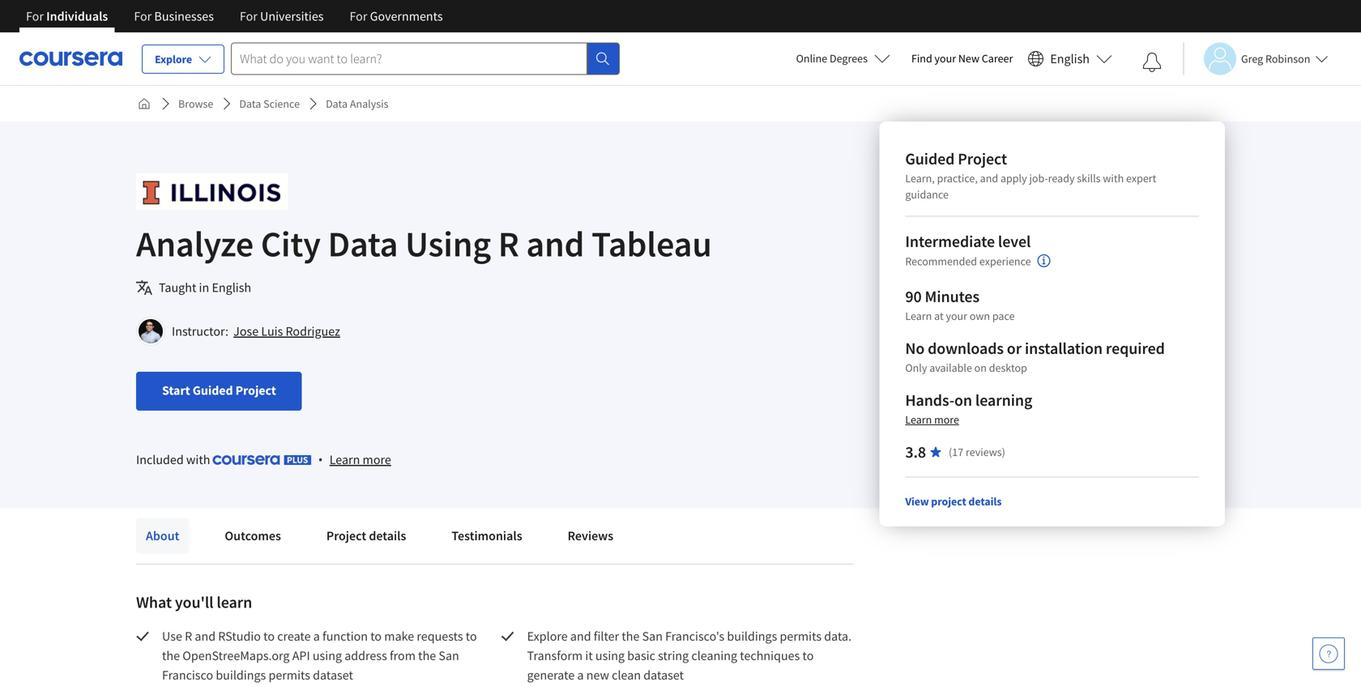 Task type: locate. For each thing, give the bounding box(es) containing it.
1 vertical spatial explore
[[527, 629, 568, 645]]

english inside english button
[[1051, 51, 1090, 67]]

analyze
[[136, 221, 254, 266]]

0 horizontal spatial on
[[955, 390, 973, 411]]

1 using from the left
[[313, 648, 342, 664]]

about
[[146, 528, 179, 544]]

for businesses
[[134, 8, 214, 24]]

english right in
[[212, 280, 251, 296]]

learn right the •
[[330, 452, 360, 468]]

skills
[[1078, 171, 1101, 186]]

greg robinson button
[[1184, 43, 1329, 75]]

buildings down openstreemaps.org
[[216, 668, 266, 684]]

university of illinois at urbana-champaign image
[[136, 173, 288, 210]]

0 vertical spatial buildings
[[727, 629, 778, 645]]

1 vertical spatial english
[[212, 280, 251, 296]]

0 horizontal spatial the
[[162, 648, 180, 664]]

openstreemaps.org
[[183, 648, 290, 664]]

0 horizontal spatial dataset
[[313, 668, 353, 684]]

1 vertical spatial with
[[186, 452, 210, 468]]

2 vertical spatial project
[[327, 528, 367, 544]]

and
[[981, 171, 999, 186], [527, 221, 585, 266], [195, 629, 216, 645], [571, 629, 591, 645]]

explore for explore
[[155, 52, 192, 66]]

4 for from the left
[[350, 8, 368, 24]]

english right the career
[[1051, 51, 1090, 67]]

1 horizontal spatial a
[[578, 668, 584, 684]]

a left new
[[578, 668, 584, 684]]

for left 'governments'
[[350, 8, 368, 24]]

analysis
[[350, 96, 389, 111]]

1 horizontal spatial r
[[498, 221, 519, 266]]

guided up learn,
[[906, 149, 955, 169]]

project inside button
[[236, 383, 276, 399]]

0 horizontal spatial more
[[363, 452, 391, 468]]

permits up techniques
[[780, 629, 822, 645]]

a right create
[[314, 629, 320, 645]]

1 horizontal spatial details
[[969, 494, 1002, 509]]

view project details
[[906, 494, 1002, 509]]

2 for from the left
[[134, 8, 152, 24]]

explore down for businesses
[[155, 52, 192, 66]]

more right the •
[[363, 452, 391, 468]]

new
[[959, 51, 980, 66]]

more
[[935, 413, 960, 427], [363, 452, 391, 468]]

0 vertical spatial san
[[643, 629, 663, 645]]

2 horizontal spatial the
[[622, 629, 640, 645]]

the
[[622, 629, 640, 645], [162, 648, 180, 664], [418, 648, 436, 664]]

1 horizontal spatial buildings
[[727, 629, 778, 645]]

coursera image
[[19, 46, 122, 72]]

0 horizontal spatial r
[[185, 629, 192, 645]]

2 using from the left
[[596, 648, 625, 664]]

jose
[[234, 323, 259, 340]]

project inside guided project learn, practice, and apply job-ready skills with expert guidance
[[958, 149, 1008, 169]]

1 vertical spatial san
[[439, 648, 459, 664]]

1 horizontal spatial san
[[643, 629, 663, 645]]

0 horizontal spatial details
[[369, 528, 406, 544]]

for left "universities"
[[240, 8, 258, 24]]

create
[[277, 629, 311, 645]]

90
[[906, 287, 922, 307]]

0 horizontal spatial project
[[236, 383, 276, 399]]

learn
[[906, 309, 932, 323], [906, 413, 932, 427], [330, 452, 360, 468]]

with right skills
[[1104, 171, 1125, 186]]

api
[[292, 648, 310, 664]]

analyze city data using r and tableau
[[136, 221, 712, 266]]

home image
[[138, 97, 151, 110]]

1 horizontal spatial with
[[1104, 171, 1125, 186]]

0 vertical spatial on
[[975, 361, 987, 375]]

to
[[264, 629, 275, 645], [371, 629, 382, 645], [466, 629, 477, 645], [803, 648, 814, 664]]

0 horizontal spatial san
[[439, 648, 459, 664]]

browse link
[[172, 89, 220, 118]]

0 vertical spatial guided
[[906, 149, 955, 169]]

dataset inside use r and rstudio to create a function to make requests to the openstreemaps.org api using address from the san francisco buildings permits dataset
[[313, 668, 353, 684]]

apply
[[1001, 171, 1028, 186]]

1 horizontal spatial english
[[1051, 51, 1090, 67]]

1 horizontal spatial using
[[596, 648, 625, 664]]

more inside • learn more
[[363, 452, 391, 468]]

0 vertical spatial permits
[[780, 629, 822, 645]]

reviews link
[[558, 518, 623, 554]]

data left "science"
[[239, 96, 261, 111]]

1 vertical spatial a
[[578, 668, 584, 684]]

dataset down string
[[644, 668, 684, 684]]

filter
[[594, 629, 619, 645]]

0 horizontal spatial permits
[[269, 668, 310, 684]]

data science link
[[233, 89, 306, 118]]

basic
[[628, 648, 656, 664]]

learn inside the hands-on learning learn more
[[906, 413, 932, 427]]

with right the included
[[186, 452, 210, 468]]

recommended
[[906, 254, 978, 269]]

2 horizontal spatial project
[[958, 149, 1008, 169]]

english button
[[1022, 32, 1120, 85]]

and inside use r and rstudio to create a function to make requests to the openstreemaps.org api using address from the san francisco buildings permits dataset
[[195, 629, 216, 645]]

0 vertical spatial explore
[[155, 52, 192, 66]]

san up basic
[[643, 629, 663, 645]]

the down requests
[[418, 648, 436, 664]]

1 horizontal spatial project
[[327, 528, 367, 544]]

view project details link
[[906, 494, 1002, 509]]

0 vertical spatial learn
[[906, 309, 932, 323]]

your
[[935, 51, 957, 66], [946, 309, 968, 323]]

available
[[930, 361, 973, 375]]

details
[[969, 494, 1002, 509], [369, 528, 406, 544]]

or
[[1007, 338, 1022, 359]]

make
[[384, 629, 414, 645]]

project details
[[327, 528, 406, 544]]

None search field
[[231, 43, 620, 75]]

from
[[390, 648, 416, 664]]

learn down 90
[[906, 309, 932, 323]]

1 horizontal spatial explore
[[527, 629, 568, 645]]

the down "use"
[[162, 648, 180, 664]]

on
[[975, 361, 987, 375], [955, 390, 973, 411]]

data
[[239, 96, 261, 111], [326, 96, 348, 111], [328, 221, 398, 266]]

for for individuals
[[26, 8, 44, 24]]

1 vertical spatial on
[[955, 390, 973, 411]]

explore
[[155, 52, 192, 66], [527, 629, 568, 645]]

pace
[[993, 309, 1015, 323]]

coursera plus image
[[213, 455, 312, 465]]

explore for explore and filter the san francisco's buildings permits data. transform it using basic string cleaning techniques to generate a new clean dataset
[[527, 629, 568, 645]]

san down requests
[[439, 648, 459, 664]]

1 vertical spatial learn
[[906, 413, 932, 427]]

own
[[970, 309, 991, 323]]

find
[[912, 51, 933, 66]]

greg
[[1242, 51, 1264, 66]]

2 vertical spatial learn
[[330, 452, 360, 468]]

•
[[318, 451, 323, 468]]

for
[[26, 8, 44, 24], [134, 8, 152, 24], [240, 8, 258, 24], [350, 8, 368, 24]]

0 vertical spatial a
[[314, 629, 320, 645]]

project down • learn more
[[327, 528, 367, 544]]

included with
[[136, 452, 213, 468]]

learn inside • learn more
[[330, 452, 360, 468]]

using down filter
[[596, 648, 625, 664]]

1 vertical spatial project
[[236, 383, 276, 399]]

(17
[[949, 445, 964, 460]]

1 horizontal spatial dataset
[[644, 668, 684, 684]]

explore inside popup button
[[155, 52, 192, 66]]

0 horizontal spatial using
[[313, 648, 342, 664]]

online degrees button
[[784, 41, 904, 76]]

buildings up techniques
[[727, 629, 778, 645]]

luis
[[261, 323, 283, 340]]

businesses
[[154, 8, 214, 24]]

no
[[906, 338, 925, 359]]

about link
[[136, 518, 189, 554]]

dataset down address at the bottom left of the page
[[313, 668, 353, 684]]

project up practice,
[[958, 149, 1008, 169]]

your right the at
[[946, 309, 968, 323]]

3 for from the left
[[240, 8, 258, 24]]

0 vertical spatial with
[[1104, 171, 1125, 186]]

san
[[643, 629, 663, 645], [439, 648, 459, 664]]

0 vertical spatial learn more link
[[906, 413, 960, 427]]

job-
[[1030, 171, 1049, 186]]

show notifications image
[[1143, 53, 1162, 72]]

learn more link right the •
[[330, 450, 391, 470]]

1 vertical spatial more
[[363, 452, 391, 468]]

1 vertical spatial details
[[369, 528, 406, 544]]

r right using
[[498, 221, 519, 266]]

using
[[313, 648, 342, 664], [596, 648, 625, 664]]

0 horizontal spatial buildings
[[216, 668, 266, 684]]

1 horizontal spatial permits
[[780, 629, 822, 645]]

permits down the api
[[269, 668, 310, 684]]

for left businesses
[[134, 8, 152, 24]]

guidance
[[906, 187, 949, 202]]

1 horizontal spatial more
[[935, 413, 960, 427]]

1 horizontal spatial guided
[[906, 149, 955, 169]]

1 vertical spatial permits
[[269, 668, 310, 684]]

project down instructor: jose luis rodriguez
[[236, 383, 276, 399]]

on down available at bottom right
[[955, 390, 973, 411]]

and inside guided project learn, practice, and apply job-ready skills with expert guidance
[[981, 171, 999, 186]]

1 for from the left
[[26, 8, 44, 24]]

outcomes link
[[215, 518, 291, 554]]

data left analysis
[[326, 96, 348, 111]]

0 vertical spatial r
[[498, 221, 519, 266]]

1 horizontal spatial learn more link
[[906, 413, 960, 427]]

robinson
[[1266, 51, 1311, 66]]

more down hands-
[[935, 413, 960, 427]]

1 horizontal spatial on
[[975, 361, 987, 375]]

city
[[261, 221, 321, 266]]

0 vertical spatial project
[[958, 149, 1008, 169]]

testimonials
[[452, 528, 523, 544]]

using right the api
[[313, 648, 342, 664]]

banner navigation
[[13, 0, 456, 32]]

learn more link down hands-
[[906, 413, 960, 427]]

your right find
[[935, 51, 957, 66]]

r right "use"
[[185, 629, 192, 645]]

for left individuals
[[26, 8, 44, 24]]

on down the downloads
[[975, 361, 987, 375]]

learn down hands-
[[906, 413, 932, 427]]

0 vertical spatial more
[[935, 413, 960, 427]]

0 horizontal spatial a
[[314, 629, 320, 645]]

function
[[323, 629, 368, 645]]

0 horizontal spatial learn more link
[[330, 450, 391, 470]]

1 vertical spatial guided
[[193, 383, 233, 399]]

guided right start
[[193, 383, 233, 399]]

use r and rstudio to create a function to make requests to the openstreemaps.org api using address from the san francisco buildings permits dataset
[[162, 629, 480, 684]]

to right techniques
[[803, 648, 814, 664]]

using
[[405, 221, 491, 266]]

1 vertical spatial learn more link
[[330, 450, 391, 470]]

1 vertical spatial buildings
[[216, 668, 266, 684]]

english
[[1051, 51, 1090, 67], [212, 280, 251, 296]]

explore up transform
[[527, 629, 568, 645]]

installation
[[1025, 338, 1103, 359]]

0 horizontal spatial guided
[[193, 383, 233, 399]]

data analysis link
[[319, 89, 395, 118]]

2 dataset from the left
[[644, 668, 684, 684]]

1 vertical spatial r
[[185, 629, 192, 645]]

experience
[[980, 254, 1032, 269]]

explore inside explore and filter the san francisco's buildings permits data. transform it using basic string cleaning techniques to generate a new clean dataset
[[527, 629, 568, 645]]

to right requests
[[466, 629, 477, 645]]

0 horizontal spatial explore
[[155, 52, 192, 66]]

0 vertical spatial details
[[969, 494, 1002, 509]]

intermediate
[[906, 231, 995, 252]]

to up address at the bottom left of the page
[[371, 629, 382, 645]]

1 vertical spatial your
[[946, 309, 968, 323]]

1 dataset from the left
[[313, 668, 353, 684]]

0 vertical spatial english
[[1051, 51, 1090, 67]]

0 vertical spatial your
[[935, 51, 957, 66]]

0 horizontal spatial english
[[212, 280, 251, 296]]

it
[[586, 648, 593, 664]]

the up basic
[[622, 629, 640, 645]]

permits
[[780, 629, 822, 645], [269, 668, 310, 684]]



Task type: describe. For each thing, give the bounding box(es) containing it.
your inside find your new career link
[[935, 51, 957, 66]]

required
[[1106, 338, 1166, 359]]

explore button
[[142, 45, 225, 74]]

at
[[935, 309, 944, 323]]

buildings inside use r and rstudio to create a function to make requests to the openstreemaps.org api using address from the san francisco buildings permits dataset
[[216, 668, 266, 684]]

instructor: jose luis rodriguez
[[172, 323, 340, 340]]

use
[[162, 629, 182, 645]]

reviews
[[568, 528, 614, 544]]

online degrees
[[797, 51, 868, 66]]

find your new career link
[[904, 49, 1022, 69]]

• learn more
[[318, 451, 391, 468]]

rodriguez
[[286, 323, 340, 340]]

guided inside button
[[193, 383, 233, 399]]

for universities
[[240, 8, 324, 24]]

learning
[[976, 390, 1033, 411]]

francisco
[[162, 668, 213, 684]]

learn,
[[906, 171, 935, 186]]

outcomes
[[225, 528, 281, 544]]

to left create
[[264, 629, 275, 645]]

tableau
[[592, 221, 712, 266]]

governments
[[370, 8, 443, 24]]

start
[[162, 383, 190, 399]]

san inside use r and rstudio to create a function to make requests to the openstreemaps.org api using address from the san francisco buildings permits dataset
[[439, 648, 459, 664]]

intermediate level
[[906, 231, 1031, 252]]

online
[[797, 51, 828, 66]]

testimonials link
[[442, 518, 532, 554]]

3.8
[[906, 442, 927, 462]]

clean
[[612, 668, 641, 684]]

with inside guided project learn, practice, and apply job-ready skills with expert guidance
[[1104, 171, 1125, 186]]

buildings inside explore and filter the san francisco's buildings permits data. transform it using basic string cleaning techniques to generate a new clean dataset
[[727, 629, 778, 645]]

start guided project
[[162, 383, 276, 399]]

rstudio
[[218, 629, 261, 645]]

degrees
[[830, 51, 868, 66]]

information about difficulty level pre-requisites. image
[[1038, 255, 1051, 268]]

data for data science
[[239, 96, 261, 111]]

help center image
[[1320, 644, 1339, 664]]

transform
[[527, 648, 583, 664]]

permits inside use r and rstudio to create a function to make requests to the openstreemaps.org api using address from the san francisco buildings permits dataset
[[269, 668, 310, 684]]

1 horizontal spatial the
[[418, 648, 436, 664]]

only
[[906, 361, 928, 375]]

techniques
[[740, 648, 800, 664]]

level
[[999, 231, 1031, 252]]

requests
[[417, 629, 463, 645]]

your inside the 90 minutes learn at your own pace
[[946, 309, 968, 323]]

learn inside the 90 minutes learn at your own pace
[[906, 309, 932, 323]]

using inside use r and rstudio to create a function to make requests to the openstreemaps.org api using address from the san francisco buildings permits dataset
[[313, 648, 342, 664]]

jose luis rodriguez image
[[139, 319, 163, 344]]

for for governments
[[350, 8, 368, 24]]

generate
[[527, 668, 575, 684]]

downloads
[[928, 338, 1004, 359]]

for for businesses
[[134, 8, 152, 24]]

jose luis rodriguez link
[[234, 323, 340, 340]]

the inside explore and filter the san francisco's buildings permits data. transform it using basic string cleaning techniques to generate a new clean dataset
[[622, 629, 640, 645]]

r inside use r and rstudio to create a function to make requests to the openstreemaps.org api using address from the san francisco buildings permits dataset
[[185, 629, 192, 645]]

What do you want to learn? text field
[[231, 43, 588, 75]]

start guided project button
[[136, 372, 302, 411]]

0 horizontal spatial with
[[186, 452, 210, 468]]

(17 reviews)
[[949, 445, 1006, 460]]

science
[[264, 96, 300, 111]]

learn more link for on
[[906, 413, 960, 427]]

in
[[199, 280, 209, 296]]

address
[[345, 648, 387, 664]]

recommended experience
[[906, 254, 1032, 269]]

more inside the hands-on learning learn more
[[935, 413, 960, 427]]

san inside explore and filter the san francisco's buildings permits data. transform it using basic string cleaning techniques to generate a new clean dataset
[[643, 629, 663, 645]]

permits inside explore and filter the san francisco's buildings permits data. transform it using basic string cleaning techniques to generate a new clean dataset
[[780, 629, 822, 645]]

browse
[[178, 96, 213, 111]]

and inside explore and filter the san francisco's buildings permits data. transform it using basic string cleaning techniques to generate a new clean dataset
[[571, 629, 591, 645]]

project details link
[[317, 518, 416, 554]]

guided inside guided project learn, practice, and apply job-ready skills with expert guidance
[[906, 149, 955, 169]]

learn more link for learn
[[330, 450, 391, 470]]

a inside explore and filter the san francisco's buildings permits data. transform it using basic string cleaning techniques to generate a new clean dataset
[[578, 668, 584, 684]]

included
[[136, 452, 184, 468]]

francisco's
[[666, 629, 725, 645]]

you'll
[[175, 593, 214, 613]]

on inside the 'no downloads or installation required only available on desktop'
[[975, 361, 987, 375]]

to inside explore and filter the san francisco's buildings permits data. transform it using basic string cleaning techniques to generate a new clean dataset
[[803, 648, 814, 664]]

what
[[136, 593, 172, 613]]

data right city in the top of the page
[[328, 221, 398, 266]]

for individuals
[[26, 8, 108, 24]]

hands-on learning learn more
[[906, 390, 1033, 427]]

new
[[587, 668, 610, 684]]

data science
[[239, 96, 300, 111]]

90 minutes learn at your own pace
[[906, 287, 1015, 323]]

taught in english
[[159, 280, 251, 296]]

view
[[906, 494, 929, 509]]

data for data analysis
[[326, 96, 348, 111]]

data analysis
[[326, 96, 389, 111]]

what you'll learn
[[136, 593, 252, 613]]

hands-
[[906, 390, 955, 411]]

explore and filter the san francisco's buildings permits data. transform it using basic string cleaning techniques to generate a new clean dataset
[[527, 629, 855, 684]]

using inside explore and filter the san francisco's buildings permits data. transform it using basic string cleaning techniques to generate a new clean dataset
[[596, 648, 625, 664]]

individuals
[[46, 8, 108, 24]]

practice,
[[938, 171, 978, 186]]

dataset inside explore and filter the san francisco's buildings permits data. transform it using basic string cleaning techniques to generate a new clean dataset
[[644, 668, 684, 684]]

desktop
[[990, 361, 1028, 375]]

greg robinson
[[1242, 51, 1311, 66]]

universities
[[260, 8, 324, 24]]

cleaning
[[692, 648, 738, 664]]

learn
[[217, 593, 252, 613]]

ready
[[1049, 171, 1075, 186]]

career
[[982, 51, 1014, 66]]

a inside use r and rstudio to create a function to make requests to the openstreemaps.org api using address from the san francisco buildings permits dataset
[[314, 629, 320, 645]]

no downloads or installation required only available on desktop
[[906, 338, 1166, 375]]

taught
[[159, 280, 196, 296]]

for for universities
[[240, 8, 258, 24]]

minutes
[[925, 287, 980, 307]]

on inside the hands-on learning learn more
[[955, 390, 973, 411]]



Task type: vqa. For each thing, say whether or not it's contained in the screenshot.
rightmost San
yes



